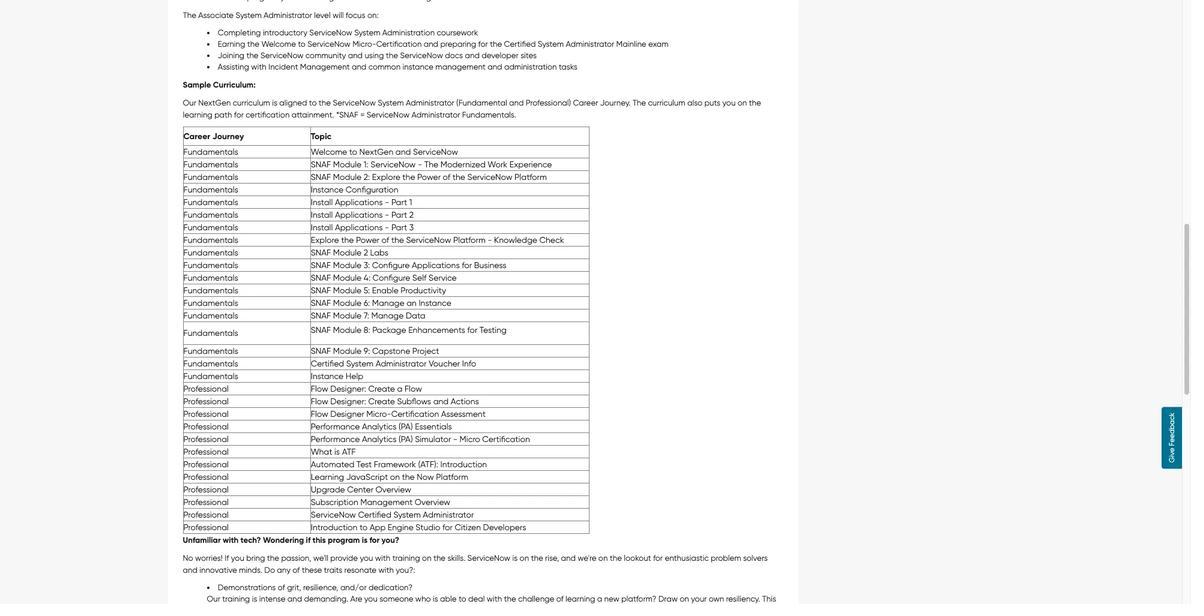 Task type: vqa. For each thing, say whether or not it's contained in the screenshot.
leftmost resources
no



Task type: locate. For each thing, give the bounding box(es) containing it.
knowledge
[[494, 235, 537, 245]]

1 vertical spatial introduction
[[311, 523, 357, 532]]

professional for flow designer micro-certification assessment
[[183, 409, 229, 419]]

fundamentals for snaf module 6: manage an instance
[[183, 298, 238, 308]]

system up engine
[[393, 510, 421, 520]]

0 vertical spatial power
[[417, 172, 441, 182]]

0 vertical spatial nextgen
[[198, 99, 231, 108]]

6 snaf from the top
[[311, 286, 331, 295]]

0 horizontal spatial power
[[356, 235, 379, 245]]

1 fundamentals from the top
[[183, 147, 238, 157]]

2 analytics from the top
[[362, 434, 397, 444]]

0 vertical spatial create
[[368, 384, 395, 394]]

0 vertical spatial platform
[[515, 172, 547, 182]]

will
[[333, 11, 344, 20]]

3 part from the top
[[391, 223, 407, 232]]

0 vertical spatial micro-
[[352, 40, 376, 49]]

5 professional from the top
[[183, 434, 229, 444]]

0 horizontal spatial explore
[[311, 235, 339, 245]]

module left 1:
[[333, 160, 362, 169]]

management
[[435, 63, 486, 72]]

servicenow certified system administrator
[[311, 510, 474, 520]]

6 professional from the top
[[183, 447, 229, 457]]

for left business
[[462, 261, 472, 270]]

with left incident at the left of the page
[[251, 63, 266, 72]]

the associate system administrator level will focus on:
[[183, 11, 383, 20]]

2 vertical spatial the
[[424, 160, 438, 169]]

1 part from the top
[[391, 198, 407, 207]]

subscription management overview
[[311, 497, 450, 507]]

1 vertical spatial designer:
[[330, 397, 366, 406]]

0 vertical spatial performance
[[311, 422, 360, 431]]

dedication?
[[369, 583, 412, 592]]

2 designer: from the top
[[330, 397, 366, 406]]

resilience,
[[303, 583, 338, 592]]

12 fundamentals from the top
[[183, 286, 238, 295]]

flow designer: create a flow
[[311, 384, 422, 394]]

1 vertical spatial certified
[[311, 359, 344, 368]]

administrator up introductory
[[264, 11, 312, 20]]

10 snaf from the top
[[311, 346, 331, 356]]

journey
[[212, 131, 244, 142]]

11 fundamentals from the top
[[183, 273, 238, 283]]

also
[[687, 99, 702, 108]]

fundamentals for snaf module 8: package enhancements for testing
[[183, 329, 238, 338]]

module for 7:
[[333, 311, 362, 321]]

problem
[[711, 554, 741, 563]]

you inside our nextgen curriculum is aligned to the servicenow system administrator (fundamental and professional) career journey. the curriculum also puts you on the learning path for certification attainment. *snaf = servicenow administrator fundamentals.
[[722, 99, 736, 108]]

1 horizontal spatial management
[[360, 497, 413, 507]]

10 module from the top
[[333, 346, 362, 356]]

16 fundamentals from the top
[[183, 346, 238, 356]]

1 module from the top
[[333, 160, 362, 169]]

for right path
[[234, 111, 244, 120]]

0 vertical spatial introduction
[[440, 460, 487, 469]]

0 horizontal spatial overview
[[376, 485, 411, 494]]

snaf for snaf module 8: package enhancements for testing
[[311, 326, 331, 335]]

2 horizontal spatial the
[[633, 99, 646, 108]]

3 fundamentals from the top
[[183, 172, 238, 182]]

1 snaf from the top
[[311, 160, 331, 169]]

7 snaf from the top
[[311, 298, 331, 308]]

1 vertical spatial configure
[[373, 273, 410, 283]]

manage
[[372, 298, 404, 308], [371, 311, 404, 321]]

0 horizontal spatial management
[[300, 63, 350, 72]]

0 vertical spatial certified
[[504, 40, 536, 49]]

module for 1:
[[333, 160, 362, 169]]

path
[[214, 111, 232, 120]]

1 vertical spatial welcome
[[311, 147, 347, 157]]

0 vertical spatial career
[[573, 99, 598, 108]]

bring
[[246, 554, 265, 563]]

1 vertical spatial install
[[311, 210, 333, 220]]

explore up snaf module 2 labs
[[311, 235, 339, 245]]

4 module from the top
[[333, 261, 362, 270]]

9:
[[364, 346, 370, 356]]

the left skills.
[[433, 554, 446, 563]]

module left 5:
[[333, 286, 362, 295]]

2 professional from the top
[[183, 397, 229, 406]]

2 horizontal spatial certified
[[504, 40, 536, 49]]

for right lookout
[[653, 554, 663, 563]]

on
[[738, 99, 747, 108], [390, 472, 400, 482], [422, 554, 431, 563], [520, 554, 529, 563], [598, 554, 608, 563], [680, 595, 689, 604]]

9 snaf from the top
[[311, 326, 331, 335]]

1 vertical spatial explore
[[311, 235, 339, 245]]

1 vertical spatial certification
[[391, 409, 439, 419]]

assisting
[[218, 63, 249, 72]]

2 vertical spatial instance
[[311, 371, 344, 381]]

the left challenge
[[504, 595, 516, 604]]

certification down 'subflows'
[[391, 409, 439, 419]]

1 horizontal spatial the
[[424, 160, 438, 169]]

project
[[412, 346, 439, 356]]

to down introductory
[[298, 40, 306, 49]]

data
[[406, 311, 425, 321]]

you right puts
[[722, 99, 736, 108]]

11 professional from the top
[[183, 510, 229, 520]]

0 horizontal spatial curriculum
[[233, 99, 270, 108]]

5 snaf from the top
[[311, 273, 331, 283]]

the down modernized
[[452, 172, 465, 182]]

the right journey.
[[633, 99, 646, 108]]

7 module from the top
[[333, 298, 362, 308]]

certification
[[246, 111, 290, 120]]

1 vertical spatial our
[[207, 595, 220, 604]]

1 create from the top
[[368, 384, 395, 394]]

1 install from the top
[[311, 198, 333, 207]]

5 module from the top
[[333, 273, 362, 283]]

instance up the install applications - part 1
[[311, 185, 344, 195]]

module left 7:
[[333, 311, 362, 321]]

snaf module 4: configure self service
[[311, 273, 457, 283]]

10 fundamentals from the top
[[183, 261, 238, 270]]

system down common
[[378, 99, 404, 108]]

0 vertical spatial part
[[391, 198, 407, 207]]

and left using
[[348, 51, 363, 60]]

2 vertical spatial platform
[[436, 472, 468, 482]]

our
[[183, 99, 196, 108], [207, 595, 220, 604]]

0 vertical spatial instance
[[311, 185, 344, 195]]

the inside demonstrations of grit, resilience, and/or dedication? our training is intense and demanding. are you someone who is able to deal with the challenge of learning a new platform? draw on your own resiliency. this
[[504, 595, 516, 604]]

0 vertical spatial designer:
[[330, 384, 366, 394]]

2 fundamentals from the top
[[183, 160, 238, 169]]

2 vertical spatial part
[[391, 223, 407, 232]]

training inside no worries! if you bring the passion, we'll provide you with training on the skills. servicenow is on the rise, and we're on the lookout for enthusiastic problem solvers and innovative minds. do any of these traits resonate with you?:
[[392, 554, 420, 563]]

if
[[306, 535, 311, 545]]

introduction up program
[[311, 523, 357, 532]]

2 install from the top
[[311, 210, 333, 220]]

and down administration
[[424, 40, 438, 49]]

nextgen
[[198, 99, 231, 108], [359, 147, 393, 157]]

professional for upgrade center overview
[[183, 485, 229, 494]]

3:
[[364, 261, 370, 270]]

is inside no worries! if you bring the passion, we'll provide you with training on the skills. servicenow is on the rise, and we're on the lookout for enthusiastic problem solvers and innovative minds. do any of these traits resonate with you?:
[[512, 554, 518, 563]]

learning left new
[[566, 595, 595, 604]]

8 snaf from the top
[[311, 311, 331, 321]]

0 vertical spatial (pa)
[[399, 422, 413, 431]]

4 fundamentals from the top
[[183, 185, 238, 195]]

create down flow designer: create a flow
[[368, 397, 395, 406]]

focus
[[346, 11, 365, 20]]

1 horizontal spatial career
[[573, 99, 598, 108]]

are
[[350, 595, 362, 604]]

snaf for snaf module 5: enable productivity
[[311, 286, 331, 295]]

7 professional from the top
[[183, 460, 229, 469]]

our down innovative at the bottom left
[[207, 595, 220, 604]]

2 create from the top
[[368, 397, 395, 406]]

2 module from the top
[[333, 172, 362, 182]]

professional for performance analytics (pa) essentials
[[183, 422, 229, 431]]

2 performance from the top
[[311, 434, 360, 444]]

snaf module 5: enable productivity
[[311, 286, 446, 295]]

system down on:
[[354, 28, 380, 37]]

instance
[[311, 185, 344, 195], [419, 298, 451, 308], [311, 371, 344, 381]]

to right 'able'
[[459, 595, 466, 604]]

a
[[397, 384, 402, 394], [597, 595, 602, 604]]

5 fundamentals from the top
[[183, 198, 238, 207]]

(pa)
[[399, 422, 413, 431], [399, 434, 413, 444]]

the up snaf module 2: explore the power of the servicenow platform on the top of the page
[[424, 160, 438, 169]]

topic
[[311, 131, 331, 142]]

snaf for snaf module 7: manage data
[[311, 311, 331, 321]]

power down the install applications - part 3
[[356, 235, 379, 245]]

1 vertical spatial the
[[633, 99, 646, 108]]

applications for install applications - part 2
[[335, 210, 383, 220]]

13 fundamentals from the top
[[183, 298, 238, 308]]

flow
[[311, 384, 328, 394], [405, 384, 422, 394], [311, 397, 328, 406], [311, 409, 328, 419]]

9 fundamentals from the top
[[183, 248, 238, 258]]

1 performance from the top
[[311, 422, 360, 431]]

0 vertical spatial learning
[[183, 111, 212, 120]]

0 vertical spatial overview
[[376, 485, 411, 494]]

resonate
[[344, 566, 377, 575]]

install
[[311, 198, 333, 207], [311, 210, 333, 220], [311, 223, 333, 232]]

exam
[[648, 40, 669, 49]]

0 vertical spatial management
[[300, 63, 350, 72]]

1 vertical spatial manage
[[371, 311, 404, 321]]

1 designer: from the top
[[330, 384, 366, 394]]

1 curriculum from the left
[[233, 99, 270, 108]]

9 module from the top
[[333, 326, 362, 335]]

performance analytics (pa) simulator - micro certification
[[311, 434, 530, 444]]

part for 3
[[391, 223, 407, 232]]

introduction down micro on the left of page
[[440, 460, 487, 469]]

we're
[[578, 554, 596, 563]]

administrator down the (fundamental
[[412, 111, 460, 120]]

someone
[[380, 595, 413, 604]]

and inside demonstrations of grit, resilience, and/or dedication? our training is intense and demanding. are you someone who is able to deal with the challenge of learning a new platform? draw on your own resiliency. this
[[287, 595, 302, 604]]

professional for learning javascript on the now platform
[[183, 472, 229, 482]]

0 vertical spatial install
[[311, 198, 333, 207]]

upgrade
[[311, 485, 345, 494]]

module left 4:
[[333, 273, 362, 283]]

0 vertical spatial certification
[[376, 40, 422, 49]]

fundamentals for install applications - part 2
[[183, 210, 238, 220]]

part left 1
[[391, 198, 407, 207]]

8 module from the top
[[333, 311, 362, 321]]

0 vertical spatial 2
[[409, 210, 414, 220]]

designer: down help
[[330, 384, 366, 394]]

3 snaf from the top
[[311, 248, 331, 258]]

welcome
[[261, 40, 296, 49], [311, 147, 347, 157]]

docs
[[445, 51, 463, 60]]

1 horizontal spatial learning
[[566, 595, 595, 604]]

citizen
[[455, 523, 481, 532]]

coursework
[[437, 28, 478, 37]]

module down snaf module 2 labs
[[333, 261, 362, 270]]

curriculum left also
[[648, 99, 685, 108]]

to inside completing introductory servicenow system administration coursework earning the welcome to servicenow micro-certification and preparing for the certified system administrator mainline exam joining the servicenow community and using the servicenow docs and developer sites assisting with incident management and common instance management and administration tasks
[[298, 40, 306, 49]]

1 vertical spatial management
[[360, 497, 413, 507]]

our down sample
[[183, 99, 196, 108]]

to inside demonstrations of grit, resilience, and/or dedication? our training is intense and demanding. are you someone who is able to deal with the challenge of learning a new platform? draw on your own resiliency. this
[[459, 595, 466, 604]]

solvers
[[743, 554, 768, 563]]

0 horizontal spatial our
[[183, 99, 196, 108]]

deal
[[468, 595, 485, 604]]

tech?
[[241, 535, 261, 545]]

1 horizontal spatial overview
[[415, 497, 450, 507]]

administration
[[382, 28, 435, 37]]

1 vertical spatial part
[[391, 210, 407, 220]]

challenge
[[518, 595, 554, 604]]

14 fundamentals from the top
[[183, 311, 238, 321]]

who
[[415, 595, 431, 604]]

1 (pa) from the top
[[399, 422, 413, 431]]

explore the power of the servicenow platform - knowledge check
[[311, 235, 564, 245]]

the up snaf module 2 labs
[[341, 235, 354, 245]]

0 vertical spatial manage
[[372, 298, 404, 308]]

what is atf
[[311, 447, 356, 457]]

fundamentals for certified system administrator voucher info
[[183, 359, 238, 368]]

0 vertical spatial analytics
[[362, 422, 397, 431]]

career inside our nextgen curriculum is aligned to the servicenow system administrator (fundamental and professional) career journey. the curriculum also puts you on the learning path for certification attainment. *snaf = servicenow administrator fundamentals.
[[573, 99, 598, 108]]

8 professional from the top
[[183, 472, 229, 482]]

0 vertical spatial explore
[[372, 172, 400, 182]]

0 horizontal spatial nextgen
[[198, 99, 231, 108]]

platform?
[[621, 595, 656, 604]]

1 horizontal spatial 2
[[409, 210, 414, 220]]

1 horizontal spatial certified
[[358, 510, 391, 520]]

administrator inside completing introductory servicenow system administration coursework earning the welcome to servicenow micro-certification and preparing for the certified system administrator mainline exam joining the servicenow community and using the servicenow docs and developer sites assisting with incident management and common instance management and administration tasks
[[566, 40, 614, 49]]

module for 6:
[[333, 298, 362, 308]]

0 horizontal spatial certified
[[311, 359, 344, 368]]

certified inside completing introductory servicenow system administration coursework earning the welcome to servicenow micro-certification and preparing for the certified system administrator mainline exam joining the servicenow community and using the servicenow docs and developer sites assisting with incident management and common instance management and administration tasks
[[504, 40, 536, 49]]

snaf
[[311, 160, 331, 169], [311, 172, 331, 182], [311, 248, 331, 258], [311, 261, 331, 270], [311, 273, 331, 283], [311, 286, 331, 295], [311, 298, 331, 308], [311, 311, 331, 321], [311, 326, 331, 335], [311, 346, 331, 356]]

performance up what is atf
[[311, 434, 360, 444]]

you?
[[382, 535, 399, 545]]

on inside our nextgen curriculum is aligned to the servicenow system administrator (fundamental and professional) career journey. the curriculum also puts you on the learning path for certification attainment. *snaf = servicenow administrator fundamentals.
[[738, 99, 747, 108]]

3 install from the top
[[311, 223, 333, 232]]

sample curriculum:
[[183, 80, 256, 90]]

performance
[[311, 422, 360, 431], [311, 434, 360, 444]]

designer: for flow designer: create subflows and actions
[[330, 397, 366, 406]]

12 professional from the top
[[183, 523, 229, 532]]

administrator up citizen
[[423, 510, 474, 520]]

configure
[[372, 261, 410, 270], [373, 273, 410, 283]]

demonstrations of grit, resilience, and/or dedication? our training is intense and demanding. are you someone who is able to deal with the challenge of learning a new platform? draw on your own resiliency. this
[[207, 583, 776, 605]]

17 fundamentals from the top
[[183, 359, 238, 368]]

explore up configuration
[[372, 172, 400, 182]]

and up fundamentals.
[[509, 99, 524, 108]]

welcome inside completing introductory servicenow system administration coursework earning the welcome to servicenow micro-certification and preparing for the certified system administrator mainline exam joining the servicenow community and using the servicenow docs and developer sites assisting with incident management and common instance management and administration tasks
[[261, 40, 296, 49]]

0 horizontal spatial training
[[222, 595, 250, 604]]

analytics down flow designer micro-certification assessment
[[362, 422, 397, 431]]

1 vertical spatial learning
[[566, 595, 595, 604]]

1 vertical spatial (pa)
[[399, 434, 413, 444]]

this
[[313, 535, 326, 545]]

and left 'actions'
[[433, 397, 449, 406]]

on right puts
[[738, 99, 747, 108]]

performance for performance analytics (pa) simulator - micro certification
[[311, 434, 360, 444]]

system up completing
[[236, 11, 262, 20]]

professional for flow designer: create subflows and actions
[[183, 397, 229, 406]]

0 horizontal spatial career
[[183, 131, 210, 142]]

0 vertical spatial welcome
[[261, 40, 296, 49]]

2 vertical spatial install
[[311, 223, 333, 232]]

7 fundamentals from the top
[[183, 223, 238, 232]]

the up attainment.
[[319, 99, 331, 108]]

3 module from the top
[[333, 248, 362, 258]]

0 horizontal spatial 2
[[364, 248, 368, 258]]

professional for subscription management overview
[[183, 497, 229, 507]]

module left 8:
[[333, 326, 362, 335]]

designer: for flow designer: create a flow
[[330, 384, 366, 394]]

configure up snaf module 4: configure self service at the left top of page
[[372, 261, 410, 270]]

part for 1
[[391, 198, 407, 207]]

(pa) down flow designer micro-certification assessment
[[399, 422, 413, 431]]

training
[[392, 554, 420, 563], [222, 595, 250, 604]]

snaf for snaf module 3: configure applications for business
[[311, 261, 331, 270]]

servicenow right skills.
[[467, 554, 510, 563]]

1 vertical spatial performance
[[311, 434, 360, 444]]

enable
[[372, 286, 399, 295]]

0 vertical spatial the
[[183, 11, 196, 20]]

configure for 3:
[[372, 261, 410, 270]]

is inside our nextgen curriculum is aligned to the servicenow system administrator (fundamental and professional) career journey. the curriculum also puts you on the learning path for certification attainment. *snaf = servicenow administrator fundamentals.
[[272, 99, 277, 108]]

1 analytics from the top
[[362, 422, 397, 431]]

2 snaf from the top
[[311, 172, 331, 182]]

0 vertical spatial configure
[[372, 261, 410, 270]]

servicenow down subscription
[[311, 510, 356, 520]]

professional for automated test framework (atf): introduction
[[183, 460, 229, 469]]

with right 'deal'
[[487, 595, 502, 604]]

4:
[[364, 273, 370, 283]]

with inside demonstrations of grit, resilience, and/or dedication? our training is intense and demanding. are you someone who is able to deal with the challenge of learning a new platform? draw on your own resiliency. this
[[487, 595, 502, 604]]

1 horizontal spatial curriculum
[[648, 99, 685, 108]]

0 horizontal spatial welcome
[[261, 40, 296, 49]]

0 vertical spatial training
[[392, 554, 420, 563]]

1 vertical spatial overview
[[415, 497, 450, 507]]

snaf module 6: manage an instance
[[311, 298, 451, 308]]

1 vertical spatial create
[[368, 397, 395, 406]]

system
[[236, 11, 262, 20], [354, 28, 380, 37], [538, 40, 564, 49], [378, 99, 404, 108], [346, 359, 374, 368], [393, 510, 421, 520]]

management
[[300, 63, 350, 72], [360, 497, 413, 507]]

professional for servicenow certified system administrator
[[183, 510, 229, 520]]

the up common
[[386, 51, 398, 60]]

2 up 3:
[[364, 248, 368, 258]]

with inside completing introductory servicenow system administration coursework earning the welcome to servicenow micro-certification and preparing for the certified system administrator mainline exam joining the servicenow community and using the servicenow docs and developer sites assisting with incident management and common instance management and administration tasks
[[251, 63, 266, 72]]

2 part from the top
[[391, 210, 407, 220]]

system inside our nextgen curriculum is aligned to the servicenow system administrator (fundamental and professional) career journey. the curriculum also puts you on the learning path for certification attainment. *snaf = servicenow administrator fundamentals.
[[378, 99, 404, 108]]

you right are
[[364, 595, 378, 604]]

0 vertical spatial a
[[397, 384, 402, 394]]

9 professional from the top
[[183, 485, 229, 494]]

18 fundamentals from the top
[[183, 371, 238, 381]]

6 module from the top
[[333, 286, 362, 295]]

-
[[418, 160, 422, 169], [385, 198, 389, 207], [385, 210, 389, 220], [385, 223, 389, 232], [488, 235, 492, 245], [453, 434, 458, 444]]

4 professional from the top
[[183, 422, 229, 431]]

module for 5:
[[333, 286, 362, 295]]

part down configuration
[[391, 210, 407, 220]]

4 snaf from the top
[[311, 261, 331, 270]]

certification down administration
[[376, 40, 422, 49]]

1 horizontal spatial a
[[597, 595, 602, 604]]

2 (pa) from the top
[[399, 434, 413, 444]]

career
[[573, 99, 598, 108], [183, 131, 210, 142]]

0 horizontal spatial introduction
[[311, 523, 357, 532]]

1 horizontal spatial our
[[207, 595, 220, 604]]

a left new
[[597, 595, 602, 604]]

for inside no worries! if you bring the passion, we'll provide you with training on the skills. servicenow is on the rise, and we're on the lookout for enthusiastic problem solvers and innovative minds. do any of these traits resonate with you?:
[[653, 554, 663, 563]]

1 vertical spatial analytics
[[362, 434, 397, 444]]

career journey
[[183, 131, 244, 142]]

0 vertical spatial our
[[183, 99, 196, 108]]

of down snaf module 1: servicenow - the modernized work experience
[[443, 172, 450, 182]]

new
[[604, 595, 619, 604]]

6 fundamentals from the top
[[183, 210, 238, 220]]

management down community
[[300, 63, 350, 72]]

management inside completing introductory servicenow system administration coursework earning the welcome to servicenow micro-certification and preparing for the certified system administrator mainline exam joining the servicenow community and using the servicenow docs and developer sites assisting with incident management and common instance management and administration tasks
[[300, 63, 350, 72]]

configure for 4:
[[373, 273, 410, 283]]

designer
[[330, 409, 364, 419]]

nextgen up path
[[198, 99, 231, 108]]

3 professional from the top
[[183, 409, 229, 419]]

1 horizontal spatial training
[[392, 554, 420, 563]]

0 horizontal spatial learning
[[183, 111, 212, 120]]

learning
[[311, 472, 344, 482]]

overview up studio
[[415, 497, 450, 507]]

micro- up using
[[352, 40, 376, 49]]

the left associate at the top
[[183, 11, 196, 20]]

10 professional from the top
[[183, 497, 229, 507]]

1 vertical spatial a
[[597, 595, 602, 604]]

grit,
[[287, 583, 301, 592]]

1 professional from the top
[[183, 384, 229, 394]]

1 vertical spatial nextgen
[[359, 147, 393, 157]]

2 curriculum from the left
[[648, 99, 685, 108]]

fundamentals for explore the power of the servicenow platform - knowledge check
[[183, 235, 238, 245]]

of inside no worries! if you bring the passion, we'll provide you with training on the skills. servicenow is on the rise, and we're on the lookout for enthusiastic problem solvers and innovative minds. do any of these traits resonate with you?:
[[293, 566, 300, 575]]

and down using
[[352, 63, 366, 72]]

1 vertical spatial training
[[222, 595, 250, 604]]

(pa) for simulator
[[399, 434, 413, 444]]

and right rise,
[[561, 554, 576, 563]]

snaf for snaf module 4: configure self service
[[311, 273, 331, 283]]

career left journey
[[183, 131, 210, 142]]

module for 8:
[[333, 326, 362, 335]]

fundamentals
[[183, 147, 238, 157], [183, 160, 238, 169], [183, 172, 238, 182], [183, 185, 238, 195], [183, 198, 238, 207], [183, 210, 238, 220], [183, 223, 238, 232], [183, 235, 238, 245], [183, 248, 238, 258], [183, 261, 238, 270], [183, 273, 238, 283], [183, 286, 238, 295], [183, 298, 238, 308], [183, 311, 238, 321], [183, 329, 238, 338], [183, 346, 238, 356], [183, 359, 238, 368], [183, 371, 238, 381]]

15 fundamentals from the top
[[183, 329, 238, 338]]

learning inside our nextgen curriculum is aligned to the servicenow system administrator (fundamental and professional) career journey. the curriculum also puts you on the learning path for certification attainment. *snaf = servicenow administrator fundamentals.
[[183, 111, 212, 120]]

professional for flow designer: create a flow
[[183, 384, 229, 394]]

fundamentals for snaf module 2 labs
[[183, 248, 238, 258]]

- up business
[[488, 235, 492, 245]]

module left the 9:
[[333, 346, 362, 356]]

administrator down instance
[[406, 99, 454, 108]]

tasks
[[559, 63, 577, 72]]

8 fundamentals from the top
[[183, 235, 238, 245]]

welcome down topic
[[311, 147, 347, 157]]

curriculum
[[233, 99, 270, 108], [648, 99, 685, 108]]

program
[[328, 535, 360, 545]]

certification
[[376, 40, 422, 49], [391, 409, 439, 419], [482, 434, 530, 444]]

work
[[488, 160, 507, 169]]



Task type: describe. For each thing, give the bounding box(es) containing it.
associate
[[198, 11, 234, 20]]

1 horizontal spatial welcome
[[311, 147, 347, 157]]

and inside our nextgen curriculum is aligned to the servicenow system administrator (fundamental and professional) career journey. the curriculum also puts you on the learning path for certification attainment. *snaf = servicenow administrator fundamentals.
[[509, 99, 524, 108]]

snaf module 8: package enhancements for testing
[[311, 326, 507, 335]]

1 horizontal spatial nextgen
[[359, 147, 393, 157]]

create for a
[[368, 384, 395, 394]]

fundamentals for snaf module 3: configure applications for business
[[183, 261, 238, 270]]

fundamentals for snaf module 1: servicenow - the modernized work experience
[[183, 160, 238, 169]]

flow designer: create subflows and actions
[[311, 397, 479, 406]]

module for 3:
[[333, 261, 362, 270]]

servicenow down the 3
[[406, 235, 451, 245]]

module for 9:
[[333, 346, 362, 356]]

capstone
[[372, 346, 410, 356]]

framework
[[374, 460, 416, 469]]

an
[[407, 298, 417, 308]]

(pa) for essentials
[[399, 422, 413, 431]]

flow for flow designer micro-certification assessment
[[311, 409, 328, 419]]

fundamentals for install applications - part 3
[[183, 223, 238, 232]]

the down automated test framework (atf): introduction
[[402, 472, 415, 482]]

manage for 7:
[[371, 311, 404, 321]]

1 vertical spatial micro-
[[366, 409, 391, 419]]

training inside demonstrations of grit, resilience, and/or dedication? our training is intense and demanding. are you someone who is able to deal with the challenge of learning a new platform? draw on your own resiliency. this
[[222, 595, 250, 604]]

snaf for snaf module 1: servicenow - the modernized work experience
[[311, 160, 331, 169]]

is right who
[[433, 595, 438, 604]]

analytics for simulator
[[362, 434, 397, 444]]

learning inside demonstrations of grit, resilience, and/or dedication? our training is intense and demanding. are you someone who is able to deal with the challenge of learning a new platform? draw on your own resiliency. this
[[566, 595, 595, 604]]

labs
[[370, 248, 389, 258]]

applications for install applications - part 1
[[335, 198, 383, 207]]

joining
[[218, 51, 244, 60]]

to left the app
[[360, 523, 368, 532]]

snaf for snaf module 2: explore the power of the servicenow platform
[[311, 172, 331, 182]]

any
[[277, 566, 291, 575]]

servicenow up instance
[[400, 51, 443, 60]]

automated
[[311, 460, 354, 469]]

of up "labs"
[[381, 235, 389, 245]]

manage for 6:
[[372, 298, 404, 308]]

for inside completing introductory servicenow system administration coursework earning the welcome to servicenow micro-certification and preparing for the certified system administrator mainline exam joining the servicenow community and using the servicenow docs and developer sites assisting with incident management and common instance management and administration tasks
[[478, 40, 488, 49]]

module for 4:
[[333, 273, 362, 283]]

1 horizontal spatial power
[[417, 172, 441, 182]]

applications up service
[[412, 261, 460, 270]]

snaf for snaf module 2 labs
[[311, 248, 331, 258]]

install applications - part 2
[[311, 210, 414, 220]]

our inside demonstrations of grit, resilience, and/or dedication? our training is intense and demanding. are you someone who is able to deal with the challenge of learning a new platform? draw on your own resiliency. this
[[207, 595, 220, 604]]

fundamentals for snaf module 2: explore the power of the servicenow platform
[[183, 172, 238, 182]]

check
[[539, 235, 564, 245]]

fundamentals for install applications - part 1
[[183, 198, 238, 207]]

servicenow up community
[[308, 40, 351, 49]]

install for install applications - part 2
[[311, 210, 333, 220]]

install applications - part 3
[[311, 223, 414, 232]]

fundamentals for instance configuration
[[183, 185, 238, 195]]

- up snaf module 2: explore the power of the servicenow platform on the top of the page
[[418, 160, 422, 169]]

fundamentals for instance help
[[183, 371, 238, 381]]

lookout
[[624, 554, 651, 563]]

5:
[[364, 286, 370, 295]]

performance for performance analytics (pa) essentials
[[311, 422, 360, 431]]

professional for introduction to app engine studio for citizen developers
[[183, 523, 229, 532]]

on left skills.
[[422, 554, 431, 563]]

1 vertical spatial 2
[[364, 248, 368, 258]]

intense
[[259, 595, 285, 604]]

the up 1
[[402, 172, 415, 182]]

install for install applications - part 1
[[311, 198, 333, 207]]

1:
[[364, 160, 368, 169]]

fundamentals.
[[462, 111, 516, 120]]

administrator down capstone
[[376, 359, 427, 368]]

the up do
[[267, 554, 279, 563]]

(fundamental
[[456, 99, 507, 108]]

1 vertical spatial power
[[356, 235, 379, 245]]

module for 2:
[[333, 172, 362, 182]]

servicenow right the =
[[367, 111, 410, 120]]

for down the app
[[370, 535, 380, 545]]

1 vertical spatial platform
[[453, 235, 486, 245]]

professional for performance analytics (pa) simulator - micro certification
[[183, 434, 229, 444]]

snaf for snaf module 6: manage an instance
[[311, 298, 331, 308]]

upgrade center overview
[[311, 485, 411, 494]]

2:
[[364, 172, 370, 182]]

nextgen inside our nextgen curriculum is aligned to the servicenow system administrator (fundamental and professional) career journey. the curriculum also puts you on the learning path for certification attainment. *snaf = servicenow administrator fundamentals.
[[198, 99, 231, 108]]

with down the you?
[[375, 554, 390, 563]]

do
[[264, 566, 275, 575]]

servicenow down welcome to nextgen and servicenow
[[371, 160, 416, 169]]

of right challenge
[[556, 595, 564, 604]]

automated test framework (atf): introduction
[[311, 460, 487, 469]]

snaf module 3: configure applications for business
[[311, 261, 506, 270]]

the up snaf module 3: configure applications for business
[[391, 235, 404, 245]]

servicenow down will
[[309, 28, 352, 37]]

completing
[[218, 28, 261, 37]]

your
[[691, 595, 707, 604]]

with up if
[[223, 535, 239, 545]]

performance analytics (pa) essentials
[[311, 422, 452, 431]]

developers
[[483, 523, 526, 532]]

flow for flow designer: create subflows and actions
[[311, 397, 328, 406]]

the left rise,
[[531, 554, 543, 563]]

3
[[409, 223, 414, 232]]

you up resonate
[[360, 554, 373, 563]]

0 horizontal spatial the
[[183, 11, 196, 20]]

of left grit,
[[278, 583, 285, 592]]

the right puts
[[749, 99, 761, 108]]

traits
[[324, 566, 342, 575]]

the right joining
[[246, 51, 259, 60]]

on right we're
[[598, 554, 608, 563]]

journey.
[[600, 99, 631, 108]]

snaf module 1: servicenow - the modernized work experience
[[311, 160, 552, 169]]

professional)
[[526, 99, 571, 108]]

- left the 3
[[385, 223, 389, 232]]

provide
[[330, 554, 358, 563]]

for right studio
[[442, 523, 453, 532]]

experience
[[510, 160, 552, 169]]

instance configuration
[[311, 185, 398, 195]]

simulator
[[415, 434, 451, 444]]

unfamiliar with tech? wondering if this program is for you?
[[183, 535, 399, 545]]

servicenow up snaf module 1: servicenow - the modernized work experience
[[413, 147, 458, 157]]

subscription
[[311, 497, 358, 507]]

fundamentals for snaf module 7: manage data
[[183, 311, 238, 321]]

the inside our nextgen curriculum is aligned to the servicenow system administrator (fundamental and professional) career journey. the curriculum also puts you on the learning path for certification attainment. *snaf = servicenow administrator fundamentals.
[[633, 99, 646, 108]]

is left the "atf"
[[334, 447, 340, 457]]

if
[[225, 554, 229, 563]]

1 vertical spatial career
[[183, 131, 210, 142]]

service
[[429, 273, 457, 283]]

8:
[[364, 326, 370, 335]]

test
[[356, 460, 372, 469]]

1 horizontal spatial explore
[[372, 172, 400, 182]]

servicenow up *snaf
[[333, 99, 376, 108]]

fundamentals for snaf module 9: capstone project
[[183, 346, 238, 356]]

is down the demonstrations at the bottom left of page
[[252, 595, 257, 604]]

with up dedication?
[[378, 566, 394, 575]]

professional for what is atf
[[183, 447, 229, 457]]

certification inside completing introductory servicenow system administration coursework earning the welcome to servicenow micro-certification and preparing for the certified system administrator mainline exam joining the servicenow community and using the servicenow docs and developer sites assisting with incident management and common instance management and administration tasks
[[376, 40, 422, 49]]

our nextgen curriculum is aligned to the servicenow system administrator (fundamental and professional) career journey. the curriculum also puts you on the learning path for certification attainment. *snaf = servicenow administrator fundamentals.
[[183, 99, 761, 120]]

snaf module 2 labs
[[311, 248, 389, 258]]

overview for upgrade center overview
[[376, 485, 411, 494]]

create for subflows
[[368, 397, 395, 406]]

skills.
[[448, 554, 465, 563]]

install for install applications - part 3
[[311, 223, 333, 232]]

you inside demonstrations of grit, resilience, and/or dedication? our training is intense and demanding. are you someone who is able to deal with the challenge of learning a new platform? draw on your own resiliency. this
[[364, 595, 378, 604]]

1 horizontal spatial introduction
[[440, 460, 487, 469]]

for inside our nextgen curriculum is aligned to the servicenow system administrator (fundamental and professional) career journey. the curriculum also puts you on the learning path for certification attainment. *snaf = servicenow administrator fundamentals.
[[234, 111, 244, 120]]

completing introductory servicenow system administration coursework earning the welcome to servicenow micro-certification and preparing for the certified system administrator mainline exam joining the servicenow community and using the servicenow docs and developer sites assisting with incident management and common instance management and administration tasks
[[218, 28, 671, 72]]

engine
[[388, 523, 414, 532]]

instance for instance configuration
[[311, 185, 344, 195]]

to down *snaf
[[349, 147, 357, 157]]

6:
[[364, 298, 370, 308]]

enthusiastic
[[665, 554, 709, 563]]

system up tasks
[[538, 40, 564, 49]]

(atf):
[[418, 460, 438, 469]]

you right if
[[231, 554, 244, 563]]

assessment
[[441, 409, 486, 419]]

servicenow inside no worries! if you bring the passion, we'll provide you with training on the skills. servicenow is on the rise, and we're on the lookout for enthusiastic problem solvers and innovative minds. do any of these traits resonate with you?:
[[467, 554, 510, 563]]

configuration
[[346, 185, 398, 195]]

snaf for snaf module 9: capstone project
[[311, 346, 331, 356]]

a inside demonstrations of grit, resilience, and/or dedication? our training is intense and demanding. are you someone who is able to deal with the challenge of learning a new platform? draw on your own resiliency. this
[[597, 595, 602, 604]]

unfamiliar
[[183, 535, 221, 545]]

these
[[302, 566, 322, 575]]

flow for flow designer: create a flow
[[311, 384, 328, 394]]

help
[[346, 371, 363, 381]]

and down no
[[183, 566, 197, 575]]

servicenow up incident at the left of the page
[[261, 51, 303, 60]]

welcome to nextgen and servicenow
[[311, 147, 458, 157]]

fundamentals for snaf module 5: enable productivity
[[183, 286, 238, 295]]

on inside demonstrations of grit, resilience, and/or dedication? our training is intense and demanding. are you someone who is able to deal with the challenge of learning a new platform? draw on your own resiliency. this
[[680, 595, 689, 604]]

able
[[440, 595, 457, 604]]

our inside our nextgen curriculum is aligned to the servicenow system administrator (fundamental and professional) career journey. the curriculum also puts you on the learning path for certification attainment. *snaf = servicenow administrator fundamentals.
[[183, 99, 196, 108]]

micro- inside completing introductory servicenow system administration coursework earning the welcome to servicenow micro-certification and preparing for the certified system administrator mainline exam joining the servicenow community and using the servicenow docs and developer sites assisting with incident management and common instance management and administration tasks
[[352, 40, 376, 49]]

testing
[[480, 326, 507, 335]]

2 vertical spatial certification
[[482, 434, 530, 444]]

overview for subscription management overview
[[415, 497, 450, 507]]

to inside our nextgen curriculum is aligned to the servicenow system administrator (fundamental and professional) career journey. the curriculum also puts you on the learning path for certification attainment. *snaf = servicenow administrator fundamentals.
[[309, 99, 317, 108]]

install applications - part 1
[[311, 198, 412, 207]]

flow designer micro-certification assessment
[[311, 409, 486, 419]]

instance for instance help
[[311, 371, 344, 381]]

the left lookout
[[610, 554, 622, 563]]

and up snaf module 1: servicenow - the modernized work experience
[[396, 147, 411, 157]]

and/or
[[340, 583, 367, 592]]

aligned
[[279, 99, 307, 108]]

javascript
[[346, 472, 388, 482]]

you?:
[[396, 566, 415, 575]]

system up help
[[346, 359, 374, 368]]

community
[[305, 51, 346, 60]]

for left testing
[[467, 326, 477, 335]]

is right program
[[362, 535, 368, 545]]

snaf module 7: manage data
[[311, 311, 425, 321]]

resiliency.
[[726, 595, 760, 604]]

and up 'management'
[[465, 51, 480, 60]]

atf
[[342, 447, 356, 457]]

applications for install applications - part 3
[[335, 223, 383, 232]]

2 vertical spatial certified
[[358, 510, 391, 520]]

modernized
[[440, 160, 486, 169]]

and down developer
[[488, 63, 502, 72]]

sites
[[521, 51, 537, 60]]

curriculum:
[[213, 80, 256, 90]]

productivity
[[401, 286, 446, 295]]

fundamentals for snaf module 4: configure self service
[[183, 273, 238, 283]]

worries!
[[195, 554, 223, 563]]

on left rise,
[[520, 554, 529, 563]]

- down configuration
[[385, 198, 389, 207]]

module for 2
[[333, 248, 362, 258]]

no worries! if you bring the passion, we'll provide you with training on the skills. servicenow is on the rise, and we're on the lookout for enthusiastic problem solvers and innovative minds. do any of these traits resonate with you?:
[[183, 554, 768, 575]]

servicenow down work
[[467, 172, 512, 182]]

part for 2
[[391, 210, 407, 220]]

analytics for essentials
[[362, 422, 397, 431]]

- left micro on the left of page
[[453, 434, 458, 444]]

the down completing
[[247, 40, 259, 49]]

certified system administrator voucher info
[[311, 359, 476, 368]]

subflows
[[397, 397, 431, 406]]

puts
[[704, 99, 720, 108]]

1 vertical spatial instance
[[419, 298, 451, 308]]

the up developer
[[490, 40, 502, 49]]

fundamentals for welcome to nextgen and servicenow
[[183, 147, 238, 157]]

- up the install applications - part 3
[[385, 210, 389, 220]]

snaf module 9: capstone project
[[311, 346, 439, 356]]

on down framework
[[390, 472, 400, 482]]

wondering
[[263, 535, 304, 545]]

0 horizontal spatial a
[[397, 384, 402, 394]]



